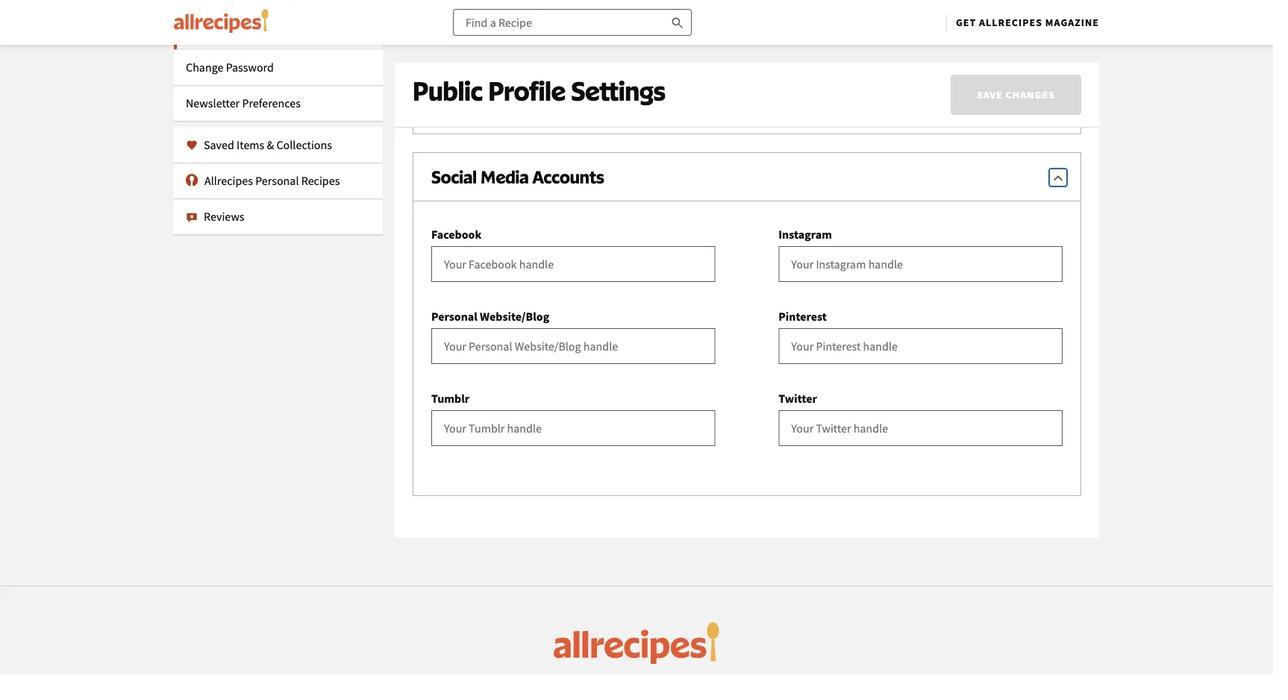Task type: vqa. For each thing, say whether or not it's contained in the screenshot.
crust
no



Task type: describe. For each thing, give the bounding box(es) containing it.
items
[[237, 138, 265, 153]]

change password link
[[174, 50, 383, 86]]

0 vertical spatial public
[[189, 25, 222, 40]]

0 horizontal spatial allrecipes
[[205, 174, 253, 189]]

instagram
[[779, 227, 833, 242]]

newsletter preferences
[[186, 96, 301, 111]]

me
[[484, 99, 508, 120]]

about
[[432, 99, 480, 120]]

allrecipes personal recipes
[[205, 174, 340, 189]]

opt
[[429, 45, 449, 60]]

personal inside allrecipes personal recipes link
[[255, 174, 299, 189]]

newsletter preferences link
[[174, 86, 383, 121]]

opt out of having a public profile
[[429, 45, 602, 60]]

magazine
[[1046, 16, 1100, 29]]

twitter
[[779, 391, 818, 406]]

get allrecipes magazine link
[[957, 16, 1100, 29]]

recipes
[[301, 174, 340, 189]]

facebook
[[432, 227, 482, 242]]

allrecipes personal recipes link
[[174, 163, 383, 199]]

&
[[267, 138, 274, 153]]

chevron image for social media accounts
[[1050, 169, 1068, 187]]

1 vertical spatial public
[[413, 75, 483, 107]]

profile inside public profile settings link
[[224, 25, 260, 40]]

change
[[186, 60, 224, 75]]

1 vertical spatial profile
[[489, 75, 566, 107]]

Facebook field
[[432, 246, 716, 282]]

media
[[481, 166, 529, 187]]

having
[[484, 45, 520, 60]]

profile
[[567, 45, 602, 60]]

1 horizontal spatial allrecipes
[[980, 16, 1043, 29]]

Personal Website/Blog field
[[432, 329, 716, 364]]

0 vertical spatial settings
[[262, 25, 306, 40]]

saved
[[204, 138, 234, 153]]

saved items & collections
[[204, 138, 332, 153]]

get allrecipes magazine
[[957, 16, 1100, 29]]

chevron image for about me
[[1050, 102, 1068, 119]]

Instagram field
[[779, 246, 1063, 282]]

collections
[[277, 138, 332, 153]]



Task type: locate. For each thing, give the bounding box(es) containing it.
1 chevron image from the top
[[1050, 102, 1068, 119]]

public profile settings
[[189, 25, 306, 40], [413, 75, 666, 107]]

out
[[451, 45, 469, 60]]

1 vertical spatial public profile settings
[[413, 75, 666, 107]]

settings
[[262, 25, 306, 40], [571, 75, 666, 107]]

website/blog
[[480, 309, 550, 324]]

social
[[432, 166, 477, 187]]

0 horizontal spatial profile
[[224, 25, 260, 40]]

1 horizontal spatial settings
[[571, 75, 666, 107]]

public profile settings link
[[174, 14, 383, 50]]

1 vertical spatial settings
[[571, 75, 666, 107]]

Pinterest field
[[779, 329, 1063, 364]]

social media accounts
[[432, 166, 605, 187]]

Twitter field
[[779, 411, 1063, 447]]

1 horizontal spatial personal
[[432, 309, 478, 324]]

profile up "password"
[[224, 25, 260, 40]]

0 horizontal spatial personal
[[255, 174, 299, 189]]

reviews
[[204, 209, 245, 224]]

allrecipes
[[980, 16, 1043, 29], [205, 174, 253, 189]]

preferences
[[242, 96, 301, 111]]

public down opt
[[413, 75, 483, 107]]

reviews link
[[174, 199, 383, 235]]

personal website/blog
[[432, 309, 550, 324]]

0 vertical spatial allrecipes
[[980, 16, 1043, 29]]

profile down a
[[489, 75, 566, 107]]

0 horizontal spatial public
[[189, 25, 222, 40]]

a
[[523, 45, 529, 60]]

saved items & collections link
[[174, 127, 383, 163]]

public profile settings up "password"
[[189, 25, 306, 40]]

settings down "profile"
[[571, 75, 666, 107]]

0 vertical spatial chevron image
[[1050, 102, 1068, 119]]

0 vertical spatial profile
[[224, 25, 260, 40]]

Search text field
[[453, 9, 692, 36]]

profile
[[224, 25, 260, 40], [489, 75, 566, 107]]

personal down saved items & collections link
[[255, 174, 299, 189]]

1 vertical spatial allrecipes
[[205, 174, 253, 189]]

newsletter
[[186, 96, 240, 111]]

allrecipes up reviews
[[205, 174, 253, 189]]

public profile settings down public in the left of the page
[[413, 75, 666, 107]]

1 horizontal spatial profile
[[489, 75, 566, 107]]

chevron image
[[1050, 102, 1068, 119], [1050, 169, 1068, 187]]

0 vertical spatial public profile settings
[[189, 25, 306, 40]]

of
[[471, 45, 482, 60]]

0 vertical spatial personal
[[255, 174, 299, 189]]

accounts
[[533, 166, 605, 187]]

0 horizontal spatial settings
[[262, 25, 306, 40]]

settings up the change password link
[[262, 25, 306, 40]]

personal left the website/blog
[[432, 309, 478, 324]]

tumblr
[[432, 391, 470, 406]]

about me
[[432, 99, 508, 120]]

password
[[226, 60, 274, 75]]

Tumblr field
[[432, 411, 716, 447]]

public up the change
[[189, 25, 222, 40]]

1 vertical spatial personal
[[432, 309, 478, 324]]

personal
[[255, 174, 299, 189], [432, 309, 478, 324]]

0 horizontal spatial public profile settings
[[189, 25, 306, 40]]

pinterest
[[779, 309, 827, 324]]

get
[[957, 16, 977, 29]]

2 chevron image from the top
[[1050, 169, 1068, 187]]

public
[[531, 45, 564, 60]]

public
[[189, 25, 222, 40], [413, 75, 483, 107]]

allrecipes right get
[[980, 16, 1043, 29]]

change password
[[186, 60, 274, 75]]

1 vertical spatial chevron image
[[1050, 169, 1068, 187]]

1 horizontal spatial public
[[413, 75, 483, 107]]

1 horizontal spatial public profile settings
[[413, 75, 666, 107]]



